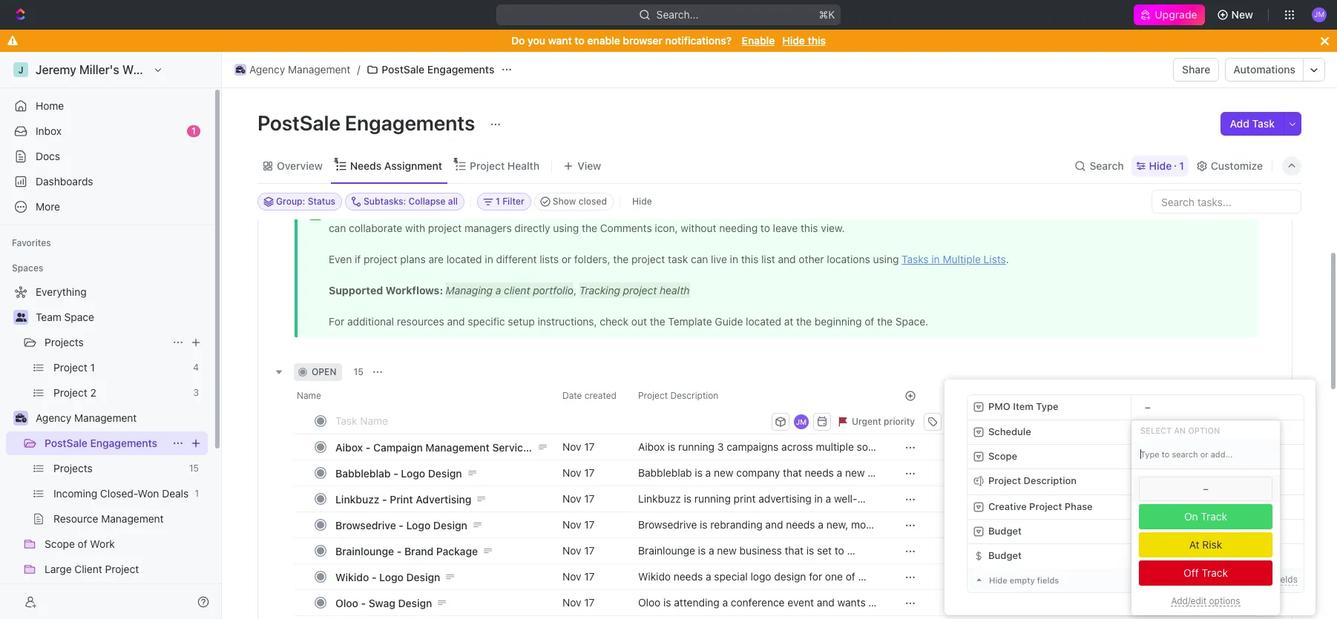 Task type: vqa. For each thing, say whether or not it's contained in the screenshot.
Team Space, , element to the top
no



Task type: describe. For each thing, give the bounding box(es) containing it.
a inside wikido needs a special logo design for one of their sub-brands.
[[706, 571, 712, 583]]

to
[[575, 34, 585, 47]]

add task
[[1230, 117, 1275, 130]]

value not set element for the – "option"
[[1140, 477, 1273, 502]]

/
[[357, 63, 360, 76]]

management inside tree
[[74, 412, 137, 425]]

save button
[[1016, 413, 1061, 431]]

1 horizontal spatial postsale
[[258, 111, 341, 135]]

wikido needs a special logo design for one of their sub-brands. button
[[630, 564, 887, 597]]

and inside browsedrive is rebranding and needs a new, mod ern logo.
[[766, 519, 784, 531]]

browsedrive is rebranding and needs a new, mod ern logo.
[[638, 519, 878, 545]]

browsedrive for browsedrive - logo design
[[336, 519, 396, 532]]

risk
[[1203, 539, 1223, 552]]

services
[[493, 441, 535, 454]]

engagements inside the sidebar navigation
[[90, 437, 157, 450]]

– for – popup button
[[1145, 426, 1151, 438]]

babbleblab - logo design link
[[332, 463, 551, 484]]

1 horizontal spatial management
[[288, 63, 351, 76]]

0 horizontal spatial agency management link
[[36, 407, 205, 431]]

dashboards link
[[6, 170, 208, 194]]

cancel button
[[972, 413, 1013, 431]]

customize
[[1211, 159, 1264, 172]]

creation.
[[814, 506, 856, 519]]

Type to search or add... field
[[1132, 440, 1281, 470]]

wikido - logo design link
[[332, 567, 551, 588]]

wikido for wikido needs a special logo design for one of their sub-brands.
[[638, 571, 671, 583]]

+ add or edit fields
[[1219, 575, 1298, 586]]

do
[[512, 34, 525, 47]]

an
[[1174, 426, 1186, 435]]

well-
[[834, 493, 858, 505]]

new,
[[827, 519, 849, 531]]

upgrade
[[1155, 8, 1198, 21]]

a inside linkbuzz is running print advertising in a well- known magazine and needs content creation.
[[826, 493, 832, 505]]

space
[[64, 311, 94, 324]]

Search tasks... text field
[[1153, 191, 1301, 213]]

aibox - campaign management services
[[336, 441, 535, 454]]

campaign
[[373, 441, 423, 454]]

automations button
[[1227, 59, 1304, 81]]

needs inside linkbuzz is running print advertising in a well- known magazine and needs content creation.
[[742, 506, 771, 519]]

0 horizontal spatial fields
[[1038, 576, 1060, 586]]

add inside 'custom fields' element
[[1227, 575, 1243, 586]]

docs link
[[6, 145, 208, 169]]

inbox
[[36, 125, 62, 137]]

browsedrive - logo design link
[[332, 515, 551, 536]]

at
[[1190, 539, 1200, 552]]

1 horizontal spatial postsale engagements link
[[363, 61, 498, 79]]

notifications?
[[666, 34, 732, 47]]

project health
[[470, 159, 540, 172]]

browsedrive is rebranding and needs a new, mod ern logo. button
[[630, 512, 887, 545]]

spaces
[[12, 263, 43, 274]]

new
[[1232, 8, 1254, 21]]

and inside linkbuzz is running print advertising in a well- known magazine and needs content creation.
[[721, 506, 739, 519]]

design
[[774, 571, 807, 583]]

this
[[808, 34, 826, 47]]

content
[[774, 506, 811, 519]]

health
[[508, 159, 540, 172]]

on
[[1185, 511, 1199, 523]]

you
[[528, 34, 546, 47]]

assignment
[[384, 159, 443, 172]]

business time image
[[15, 414, 26, 423]]

wikido - logo design
[[336, 571, 441, 584]]

save
[[1022, 416, 1043, 427]]

team space link
[[36, 306, 205, 330]]

oloo
[[336, 597, 358, 610]]

postsale engagements inside tree
[[45, 437, 157, 450]]

off
[[1184, 567, 1199, 580]]

wikido for wikido - logo design
[[336, 571, 369, 584]]

hide 1
[[1150, 159, 1185, 172]]

add inside button
[[1230, 117, 1250, 130]]

select
[[1141, 426, 1172, 435]]

- for browsedrive
[[399, 519, 404, 532]]

brainlounge
[[336, 545, 394, 558]]

favorites button
[[6, 235, 57, 252]]

search...
[[657, 8, 699, 21]]

add task button
[[1222, 112, 1284, 136]]

linkbuzz - print advertising link
[[332, 489, 551, 510]]

option
[[1189, 426, 1221, 435]]

project
[[470, 159, 505, 172]]

user group image
[[15, 313, 26, 322]]

1 horizontal spatial agency
[[249, 63, 285, 76]]

logo for babbleblab
[[401, 467, 425, 480]]

design for babbleblab - logo design
[[428, 467, 462, 480]]

share button
[[1174, 58, 1220, 82]]

needs assignment link
[[347, 156, 443, 176]]

search button
[[1071, 156, 1129, 176]]

- for wikido
[[372, 571, 377, 584]]

one
[[825, 571, 843, 583]]

projects link
[[45, 331, 166, 355]]

0 vertical spatial postsale engagements
[[382, 63, 495, 76]]

automations
[[1234, 63, 1296, 76]]

linkbuzz for linkbuzz is running print advertising in a well- known magazine and needs content creation.
[[638, 493, 681, 505]]

postsale inside the sidebar navigation
[[45, 437, 87, 450]]

mod
[[852, 519, 878, 531]]

oloo - swag design link
[[332, 593, 551, 614]]

enable
[[588, 34, 620, 47]]

of
[[846, 571, 856, 583]]

agency inside tree
[[36, 412, 71, 425]]

on track
[[1185, 511, 1228, 523]]

at risk
[[1190, 539, 1223, 552]]

Set value for Budget Custom Field text field
[[1132, 545, 1304, 569]]

home link
[[6, 94, 208, 118]]

- for babbleblab
[[394, 467, 398, 480]]

search
[[1090, 159, 1124, 172]]

– for – button
[[1140, 476, 1145, 488]]

design for browsedrive - logo design
[[433, 519, 468, 532]]

custom fields element
[[967, 395, 1305, 594]]



Task type: locate. For each thing, give the bounding box(es) containing it.
tree
[[6, 281, 208, 620]]

2 horizontal spatial postsale
[[382, 63, 425, 76]]

agency right business time image
[[36, 412, 71, 425]]

- right "aibox"
[[366, 441, 371, 454]]

print
[[734, 493, 756, 505]]

logo up linkbuzz - print advertising
[[401, 467, 425, 480]]

hide
[[783, 34, 805, 47], [1150, 159, 1172, 172], [632, 196, 652, 207], [990, 576, 1008, 586]]

logo for browsedrive
[[406, 519, 431, 532]]

design
[[428, 467, 462, 480], [433, 519, 468, 532], [406, 571, 441, 584], [398, 597, 432, 610]]

share
[[1183, 63, 1211, 76]]

projects
[[45, 336, 84, 349]]

0 vertical spatial agency
[[249, 63, 285, 76]]

add right +
[[1227, 575, 1243, 586]]

tree containing team space
[[6, 281, 208, 620]]

known
[[638, 506, 670, 519]]

design for wikido - logo design
[[406, 571, 441, 584]]

linkbuzz is running print advertising in a well- known magazine and needs content creation. button
[[630, 486, 887, 519]]

fields right edit
[[1275, 575, 1298, 586]]

– inside "option"
[[1204, 483, 1209, 495]]

0 horizontal spatial browsedrive
[[336, 519, 396, 532]]

brand
[[405, 545, 434, 558]]

- for aibox
[[366, 441, 371, 454]]

design up the advertising
[[428, 467, 462, 480]]

browsedrive inside browsedrive is rebranding and needs a new, mod ern logo.
[[638, 519, 697, 531]]

0 vertical spatial 1
[[192, 125, 196, 137]]

linkbuzz up known at the bottom of the page
[[638, 493, 681, 505]]

– inside popup button
[[1145, 426, 1151, 438]]

babbleblab - logo design
[[336, 467, 462, 480]]

print
[[390, 493, 413, 506]]

browsedrive for browsedrive is rebranding and needs a new, mod ern logo.
[[638, 519, 697, 531]]

– for the – "option"
[[1204, 483, 1209, 495]]

1 horizontal spatial agency management link
[[231, 61, 354, 79]]

needs inside browsedrive is rebranding and needs a new, mod ern logo.
[[786, 519, 816, 531]]

2 horizontal spatial needs
[[786, 519, 816, 531]]

needs
[[350, 159, 382, 172]]

track right on
[[1201, 511, 1228, 523]]

Task Name text field
[[336, 409, 769, 433]]

0 horizontal spatial postsale
[[45, 437, 87, 450]]

fields right empty
[[1038, 576, 1060, 586]]

team
[[36, 311, 61, 324]]

value not set element up 'on track'
[[1140, 477, 1273, 502]]

track
[[1201, 511, 1228, 523], [1202, 567, 1229, 580]]

is up magazine
[[684, 493, 692, 505]]

1 horizontal spatial agency management
[[249, 63, 351, 76]]

business time image
[[236, 66, 245, 73]]

browsedrive up logo.
[[638, 519, 697, 531]]

- up swag at the bottom left of page
[[372, 571, 377, 584]]

– up 'on track'
[[1204, 483, 1209, 495]]

hide for hide
[[632, 196, 652, 207]]

1 horizontal spatial wikido
[[638, 571, 671, 583]]

package
[[436, 545, 478, 558]]

– inside button
[[1140, 476, 1145, 488]]

do you want to enable browser notifications? enable hide this
[[512, 34, 826, 47]]

brainlounge - brand package link
[[332, 541, 551, 562]]

running
[[695, 493, 731, 505]]

0 vertical spatial value not set element
[[1138, 425, 1158, 440]]

needs down "advertising"
[[786, 519, 816, 531]]

0 horizontal spatial needs
[[674, 571, 703, 583]]

aibox
[[336, 441, 363, 454]]

is for rebranding
[[700, 519, 708, 531]]

– option
[[1132, 476, 1281, 503]]

- for oloo
[[361, 597, 366, 610]]

favorites
[[12, 238, 51, 249]]

0 vertical spatial agency management
[[249, 63, 351, 76]]

- for linkbuzz
[[382, 493, 387, 506]]

1 vertical spatial agency management
[[36, 412, 137, 425]]

browsedrive up "brainlounge"
[[336, 519, 396, 532]]

2 horizontal spatial –
[[1204, 483, 1209, 495]]

project health link
[[467, 156, 540, 176]]

empty
[[1010, 576, 1035, 586]]

oloo - swag design
[[336, 597, 432, 610]]

0 vertical spatial logo
[[401, 467, 425, 480]]

needs inside wikido needs a special logo design for one of their sub-brands.
[[674, 571, 703, 583]]

add/edit
[[1172, 596, 1207, 607]]

postsale engagements link
[[363, 61, 498, 79], [45, 432, 166, 456]]

design right swag at the bottom left of page
[[398, 597, 432, 610]]

0 horizontal spatial –
[[1140, 476, 1145, 488]]

linkbuzz down babbleblab
[[336, 493, 380, 506]]

babbleblab
[[336, 467, 391, 480]]

2 vertical spatial a
[[706, 571, 712, 583]]

–
[[1145, 426, 1151, 438], [1140, 476, 1145, 488], [1204, 483, 1209, 495]]

or
[[1246, 575, 1254, 586]]

wikido needs a special logo design for one of their sub-brands.
[[638, 571, 859, 597]]

design down the advertising
[[433, 519, 468, 532]]

0 vertical spatial add
[[1230, 117, 1250, 130]]

want
[[548, 34, 572, 47]]

advertising
[[759, 493, 812, 505]]

logo up the brand at the left of the page
[[406, 519, 431, 532]]

brainlounge - brand package
[[336, 545, 478, 558]]

cancel
[[978, 416, 1007, 427]]

1 vertical spatial agency
[[36, 412, 71, 425]]

is for running
[[684, 493, 692, 505]]

a left 'new,'
[[818, 519, 824, 531]]

sidebar navigation
[[0, 52, 222, 620]]

0 vertical spatial track
[[1201, 511, 1228, 523]]

a
[[826, 493, 832, 505], [818, 519, 824, 531], [706, 571, 712, 583]]

0 horizontal spatial agency
[[36, 412, 71, 425]]

0 vertical spatial engagements
[[427, 63, 495, 76]]

2 vertical spatial postsale
[[45, 437, 87, 450]]

0 horizontal spatial postsale engagements link
[[45, 432, 166, 456]]

1 horizontal spatial fields
[[1275, 575, 1298, 586]]

1 horizontal spatial needs
[[742, 506, 771, 519]]

- down print on the bottom of page
[[399, 519, 404, 532]]

is inside linkbuzz is running print advertising in a well- known magazine and needs content creation.
[[684, 493, 692, 505]]

agency management left '/'
[[249, 63, 351, 76]]

1 vertical spatial add
[[1227, 575, 1243, 586]]

+
[[1219, 575, 1224, 586]]

agency management right business time image
[[36, 412, 137, 425]]

wikido inside wikido needs a special logo design for one of their sub-brands.
[[638, 571, 671, 583]]

1 horizontal spatial is
[[700, 519, 708, 531]]

team space
[[36, 311, 94, 324]]

– button
[[1132, 425, 1164, 440]]

add
[[1230, 117, 1250, 130], [1227, 575, 1243, 586]]

brands.
[[685, 584, 722, 597]]

for
[[809, 571, 823, 583]]

upgrade link
[[1135, 4, 1205, 25]]

swag
[[369, 597, 396, 610]]

1 vertical spatial postsale
[[258, 111, 341, 135]]

0 vertical spatial postsale
[[382, 63, 425, 76]]

2 horizontal spatial a
[[826, 493, 832, 505]]

hide inside button
[[632, 196, 652, 207]]

docs
[[36, 150, 60, 163]]

1 vertical spatial value not set element
[[1140, 477, 1273, 502]]

2 horizontal spatial management
[[426, 441, 490, 454]]

1 vertical spatial agency management link
[[36, 407, 205, 431]]

0 vertical spatial agency management link
[[231, 61, 354, 79]]

in
[[815, 493, 823, 505]]

0 vertical spatial is
[[684, 493, 692, 505]]

1 vertical spatial engagements
[[345, 111, 475, 135]]

– button
[[1132, 470, 1304, 495]]

2 vertical spatial logo
[[379, 571, 404, 584]]

value not set element for – popup button
[[1138, 425, 1158, 440]]

add left task
[[1230, 117, 1250, 130]]

0 horizontal spatial management
[[74, 412, 137, 425]]

0 vertical spatial a
[[826, 493, 832, 505]]

design down the brand at the left of the page
[[406, 571, 441, 584]]

⌘k
[[819, 8, 835, 21]]

hide empty fields
[[990, 576, 1060, 586]]

browser
[[623, 34, 663, 47]]

agency management inside the sidebar navigation
[[36, 412, 137, 425]]

- right oloo
[[361, 597, 366, 610]]

1 vertical spatial postsale engagements
[[258, 111, 480, 135]]

logo up oloo - swag design
[[379, 571, 404, 584]]

logo for wikido
[[379, 571, 404, 584]]

fields
[[1275, 575, 1298, 586], [1038, 576, 1060, 586]]

track right off
[[1202, 567, 1229, 580]]

overview
[[277, 159, 323, 172]]

- left print on the bottom of page
[[382, 493, 387, 506]]

rebranding
[[711, 519, 763, 531]]

hide inside 'custom fields' element
[[990, 576, 1008, 586]]

wikido up their
[[638, 571, 671, 583]]

– down – popup button
[[1140, 476, 1145, 488]]

browsedrive - logo design
[[336, 519, 468, 532]]

home
[[36, 99, 64, 112]]

hide for hide 1
[[1150, 159, 1172, 172]]

0 vertical spatial management
[[288, 63, 351, 76]]

0 horizontal spatial and
[[721, 506, 739, 519]]

dashboards
[[36, 175, 93, 188]]

value not set element left an
[[1138, 425, 1158, 440]]

hide button
[[627, 193, 658, 211]]

wikido up oloo
[[336, 571, 369, 584]]

1 vertical spatial track
[[1202, 567, 1229, 580]]

1 horizontal spatial a
[[818, 519, 824, 531]]

- down campaign
[[394, 467, 398, 480]]

linkbuzz for linkbuzz - print advertising
[[336, 493, 380, 506]]

new button
[[1211, 3, 1263, 27]]

0 horizontal spatial a
[[706, 571, 712, 583]]

2 vertical spatial postsale engagements
[[45, 437, 157, 450]]

1
[[192, 125, 196, 137], [1180, 159, 1185, 172]]

hide for hide empty fields
[[990, 576, 1008, 586]]

linkbuzz is running print advertising in a well- known magazine and needs content creation.
[[638, 493, 858, 519]]

1 horizontal spatial –
[[1145, 426, 1151, 438]]

1 vertical spatial management
[[74, 412, 137, 425]]

1 vertical spatial logo
[[406, 519, 431, 532]]

0 horizontal spatial 1
[[192, 125, 196, 137]]

tree inside the sidebar navigation
[[6, 281, 208, 620]]

wikido
[[638, 571, 671, 583], [336, 571, 369, 584]]

browsedrive
[[638, 519, 697, 531], [336, 519, 396, 532]]

a inside browsedrive is rebranding and needs a new, mod ern logo.
[[818, 519, 824, 531]]

linkbuzz
[[638, 493, 681, 505], [336, 493, 380, 506]]

their
[[638, 584, 660, 597]]

a up brands.
[[706, 571, 712, 583]]

linkbuzz - print advertising
[[336, 493, 472, 506]]

1 vertical spatial 1
[[1180, 159, 1185, 172]]

0 horizontal spatial is
[[684, 493, 692, 505]]

logo.
[[657, 532, 681, 545]]

0 horizontal spatial agency management
[[36, 412, 137, 425]]

customize button
[[1192, 156, 1268, 176]]

open
[[312, 367, 337, 378]]

track for on track
[[1201, 511, 1228, 523]]

needs up sub-
[[674, 571, 703, 583]]

0 vertical spatial postsale engagements link
[[363, 61, 498, 79]]

- for brainlounge
[[397, 545, 402, 558]]

15
[[354, 367, 364, 378]]

0 horizontal spatial wikido
[[336, 571, 369, 584]]

1 horizontal spatial 1
[[1180, 159, 1185, 172]]

a right in
[[826, 493, 832, 505]]

aibox - campaign management services link
[[332, 437, 551, 458]]

2 vertical spatial management
[[426, 441, 490, 454]]

is inside browsedrive is rebranding and needs a new, mod ern logo.
[[700, 519, 708, 531]]

engagements
[[427, 63, 495, 76], [345, 111, 475, 135], [90, 437, 157, 450]]

linkbuzz inside linkbuzz is running print advertising in a well- known magazine and needs content creation.
[[638, 493, 681, 505]]

1 horizontal spatial linkbuzz
[[638, 493, 681, 505]]

1 horizontal spatial and
[[766, 519, 784, 531]]

is down running
[[700, 519, 708, 531]]

and down print
[[721, 506, 739, 519]]

0 horizontal spatial linkbuzz
[[336, 493, 380, 506]]

linkbuzz inside linkbuzz - print advertising link
[[336, 493, 380, 506]]

agency right business time icon
[[249, 63, 285, 76]]

value not set element inside 'custom fields' element
[[1138, 425, 1158, 440]]

needs
[[742, 506, 771, 519], [786, 519, 816, 531], [674, 571, 703, 583]]

needs assignment
[[350, 159, 443, 172]]

enable
[[742, 34, 775, 47]]

select an option
[[1141, 426, 1221, 435]]

- left the brand at the left of the page
[[397, 545, 402, 558]]

1 vertical spatial postsale engagements link
[[45, 432, 166, 456]]

– left an
[[1145, 426, 1151, 438]]

needs down print
[[742, 506, 771, 519]]

special
[[714, 571, 748, 583]]

logo
[[401, 467, 425, 480], [406, 519, 431, 532], [379, 571, 404, 584]]

2 vertical spatial engagements
[[90, 437, 157, 450]]

1 vertical spatial is
[[700, 519, 708, 531]]

advertising
[[416, 493, 472, 506]]

magazine
[[672, 506, 719, 519]]

and down "advertising"
[[766, 519, 784, 531]]

design for oloo - swag design
[[398, 597, 432, 610]]

1 horizontal spatial browsedrive
[[638, 519, 697, 531]]

1 vertical spatial a
[[818, 519, 824, 531]]

options
[[1210, 596, 1241, 607]]

track for off track
[[1202, 567, 1229, 580]]

value not set element inside the – "option"
[[1140, 477, 1273, 502]]

1 inside the sidebar navigation
[[192, 125, 196, 137]]

value not set element
[[1138, 425, 1158, 440], [1140, 477, 1273, 502]]



